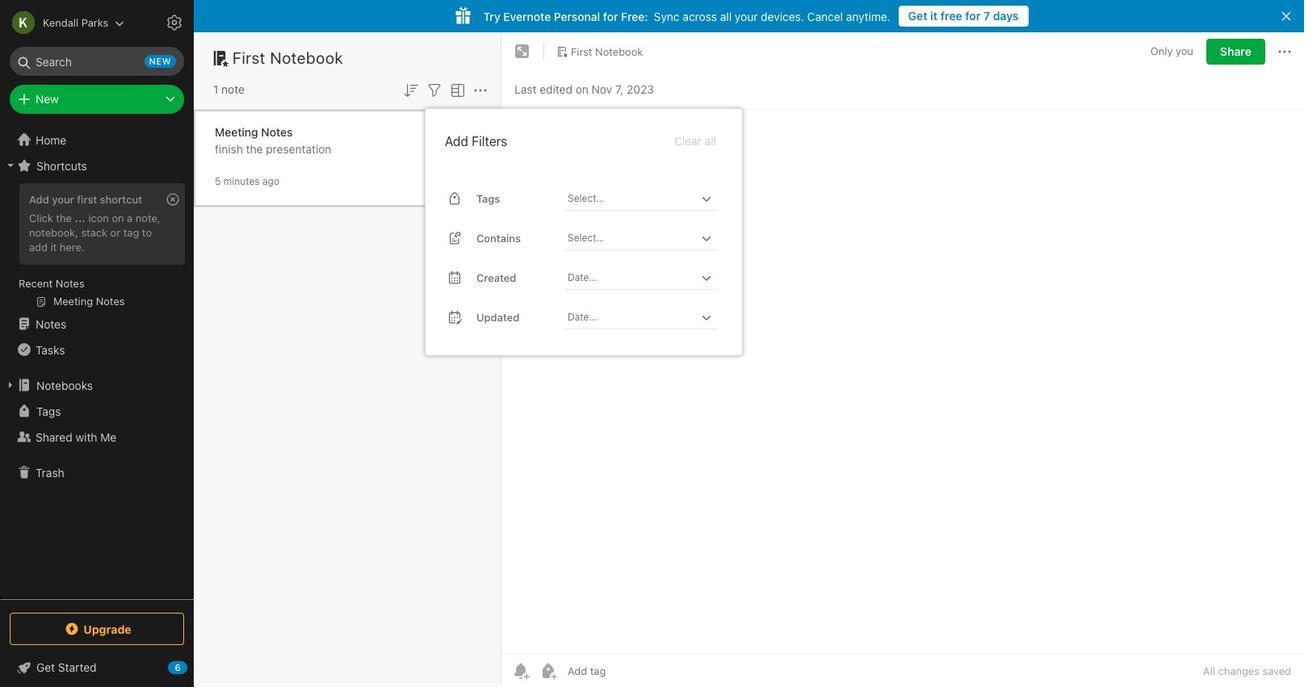 Task type: locate. For each thing, give the bounding box(es) containing it.
0 vertical spatial more actions image
[[1276, 42, 1295, 61]]

clear all button
[[673, 132, 718, 151]]

notebooks link
[[0, 372, 193, 398]]

add inside group
[[29, 193, 49, 206]]

shortcuts
[[36, 159, 87, 172]]

notebook,
[[29, 226, 78, 239]]

for left free: at the top
[[603, 9, 618, 23]]

for inside get it free for 7 days button
[[966, 9, 981, 23]]

 input text field for contains
[[566, 227, 697, 249]]

click the ...
[[29, 212, 86, 225]]

1 vertical spatial the
[[56, 212, 72, 225]]

date… for created
[[568, 271, 597, 283]]

you
[[1176, 45, 1194, 58]]

1 horizontal spatial all
[[720, 9, 732, 23]]

tags inside button
[[36, 404, 61, 418]]

1 vertical spatial more actions image
[[471, 81, 490, 100]]

group
[[0, 179, 193, 317]]

updated
[[477, 311, 520, 324]]

get inside get it free for 7 days button
[[909, 9, 928, 23]]

first notebook inside button
[[571, 45, 643, 58]]

your up click the ...
[[52, 193, 74, 206]]

or
[[110, 226, 120, 239]]

started
[[58, 661, 97, 675]]

notes for recent notes
[[56, 277, 85, 290]]

0 vertical spatial notes
[[261, 125, 293, 139]]

1 horizontal spatial get
[[909, 9, 928, 23]]

1 vertical spatial add
[[29, 193, 49, 206]]

try
[[483, 9, 501, 23]]

your
[[735, 9, 758, 23], [52, 193, 74, 206]]

for
[[966, 9, 981, 23], [603, 9, 618, 23]]

1 vertical spatial notes
[[56, 277, 85, 290]]

first notebook up note
[[233, 48, 344, 67]]

notes
[[261, 125, 293, 139], [56, 277, 85, 290], [36, 317, 66, 331]]

settings image
[[165, 13, 184, 32]]

first inside note list element
[[233, 48, 266, 67]]

trash link
[[0, 460, 193, 486]]

more actions image inside note list element
[[471, 81, 490, 100]]

0 horizontal spatial all
[[705, 134, 717, 148]]

first up note
[[233, 48, 266, 67]]

0 horizontal spatial first notebook
[[233, 48, 344, 67]]

0 horizontal spatial on
[[112, 212, 124, 225]]

last
[[515, 82, 537, 96]]

1  input text field from the top
[[566, 187, 697, 210]]

created
[[477, 271, 517, 284]]

6
[[175, 662, 181, 673]]

0 horizontal spatial your
[[52, 193, 74, 206]]

your left devices.
[[735, 9, 758, 23]]

1 horizontal spatial notebook
[[595, 45, 643, 58]]

it
[[931, 9, 938, 23], [50, 241, 57, 254]]

notes right recent
[[56, 277, 85, 290]]

add
[[445, 134, 469, 148], [29, 193, 49, 206]]

more actions image right share button at right
[[1276, 42, 1295, 61]]

0 vertical spatial tags
[[477, 192, 500, 205]]

1 horizontal spatial on
[[576, 82, 589, 96]]

only you
[[1151, 45, 1194, 58]]

0 vertical spatial the
[[246, 142, 263, 156]]

0 horizontal spatial get
[[36, 661, 55, 675]]

all changes saved
[[1204, 665, 1292, 678]]

it down notebook,
[[50, 241, 57, 254]]

on
[[576, 82, 589, 96], [112, 212, 124, 225]]

get it free for 7 days
[[909, 9, 1019, 23]]

add for add your first shortcut
[[29, 193, 49, 206]]

1 horizontal spatial your
[[735, 9, 758, 23]]

0 vertical spatial get
[[909, 9, 928, 23]]

1 note
[[213, 82, 245, 96]]

notes inside note list element
[[261, 125, 293, 139]]

tags up contains
[[477, 192, 500, 205]]

1 horizontal spatial it
[[931, 9, 938, 23]]

the for finish
[[246, 142, 263, 156]]

parks
[[81, 16, 108, 29]]

0 vertical spatial  input text field
[[566, 187, 697, 210]]

shared with me
[[36, 430, 117, 444]]

1  date picker field from the top
[[565, 266, 733, 290]]

it inside button
[[931, 9, 938, 23]]

saved
[[1263, 665, 1292, 678]]

first notebook up nov
[[571, 45, 643, 58]]

1 date… from the top
[[568, 271, 597, 283]]

2 for from the left
[[603, 9, 618, 23]]

a
[[127, 212, 133, 225]]

 Date picker field
[[565, 266, 733, 290], [565, 306, 733, 329]]

expand note image
[[513, 42, 532, 61]]

...
[[75, 212, 86, 225]]

more actions field right view options field
[[471, 79, 490, 100]]

here.
[[60, 241, 85, 254]]

it inside icon on a note, notebook, stack or tag to add it here.
[[50, 241, 57, 254]]

first
[[571, 45, 593, 58], [233, 48, 266, 67]]

group containing add your first shortcut
[[0, 179, 193, 317]]

add left filters
[[445, 134, 469, 148]]

filters
[[472, 134, 508, 148]]

anytime.
[[846, 9, 891, 23]]

0 vertical spatial on
[[576, 82, 589, 96]]

tasks
[[36, 343, 65, 357]]

Sort options field
[[402, 79, 421, 100]]

1 vertical spatial your
[[52, 193, 74, 206]]

2 date… from the top
[[568, 311, 597, 323]]

the down meeting notes at left
[[246, 142, 263, 156]]

1 vertical spatial tags
[[36, 404, 61, 418]]

0 vertical spatial it
[[931, 9, 938, 23]]

the inside note list element
[[246, 142, 263, 156]]

 input text field inside tags field
[[566, 187, 697, 210]]

0 horizontal spatial add
[[29, 193, 49, 206]]

0 horizontal spatial first
[[233, 48, 266, 67]]

 input text field
[[566, 187, 697, 210], [566, 227, 697, 249]]

stack
[[81, 226, 108, 239]]

2  date picker field from the top
[[565, 306, 733, 329]]

notes up finish the presentation
[[261, 125, 293, 139]]

0 horizontal spatial notebook
[[270, 48, 344, 67]]

Contains field
[[565, 227, 718, 250]]

1 vertical spatial date…
[[568, 311, 597, 323]]

1 vertical spatial on
[[112, 212, 124, 225]]

expand notebooks image
[[4, 379, 17, 392]]

tree containing home
[[0, 127, 194, 599]]

share
[[1221, 44, 1252, 58]]

More actions field
[[1276, 39, 1295, 65], [471, 79, 490, 100]]

get for get started
[[36, 661, 55, 675]]

1 vertical spatial it
[[50, 241, 57, 254]]

1 horizontal spatial more actions field
[[1276, 39, 1295, 65]]

first notebook
[[571, 45, 643, 58], [233, 48, 344, 67]]

 input text field up contains field
[[566, 187, 697, 210]]

recent
[[19, 277, 53, 290]]

1 vertical spatial more actions field
[[471, 79, 490, 100]]

the inside group
[[56, 212, 72, 225]]

days
[[993, 9, 1019, 23]]

0 vertical spatial all
[[720, 9, 732, 23]]

trash
[[36, 466, 64, 479]]

shared with me link
[[0, 424, 193, 450]]

new
[[36, 92, 59, 106]]

notes up tasks
[[36, 317, 66, 331]]

0 horizontal spatial it
[[50, 241, 57, 254]]

 input text field inside contains field
[[566, 227, 697, 249]]

0 vertical spatial add
[[445, 134, 469, 148]]

add for add filters
[[445, 134, 469, 148]]

note
[[221, 82, 245, 96]]

clear all
[[675, 134, 717, 148]]

0 horizontal spatial the
[[56, 212, 72, 225]]

notebook
[[595, 45, 643, 58], [270, 48, 344, 67]]

date…
[[568, 271, 597, 283], [568, 311, 597, 323]]

1 horizontal spatial more actions image
[[1276, 42, 1295, 61]]

first down personal
[[571, 45, 593, 58]]

for left 7
[[966, 9, 981, 23]]

0 vertical spatial date…
[[568, 271, 597, 283]]

1 horizontal spatial the
[[246, 142, 263, 156]]

on inside icon on a note, notebook, stack or tag to add it here.
[[112, 212, 124, 225]]

1 horizontal spatial first
[[571, 45, 593, 58]]

it left free
[[931, 9, 938, 23]]

more actions field right share button at right
[[1276, 39, 1295, 65]]

Tags field
[[565, 187, 718, 211]]

Account field
[[0, 6, 125, 39]]

get
[[909, 9, 928, 23], [36, 661, 55, 675]]

Note Editor text field
[[502, 110, 1305, 654]]

0 vertical spatial your
[[735, 9, 758, 23]]

notes for meeting notes
[[261, 125, 293, 139]]

all right across
[[720, 9, 732, 23]]

last edited on nov 7, 2023
[[515, 82, 654, 96]]

finish the presentation
[[215, 142, 332, 156]]

all right clear
[[705, 134, 717, 148]]

2  input text field from the top
[[566, 227, 697, 249]]

more actions image right view options field
[[471, 81, 490, 100]]

the
[[246, 142, 263, 156], [56, 212, 72, 225]]

1 horizontal spatial add
[[445, 134, 469, 148]]

0 horizontal spatial for
[[603, 9, 618, 23]]

on left nov
[[576, 82, 589, 96]]

add filters image
[[425, 81, 444, 100]]

contains
[[477, 231, 521, 244]]

tree
[[0, 127, 194, 599]]

1 horizontal spatial first notebook
[[571, 45, 643, 58]]

1 vertical spatial  input text field
[[566, 227, 697, 249]]

notebooks
[[36, 378, 93, 392]]

tags up shared
[[36, 404, 61, 418]]

Search text field
[[21, 47, 173, 76]]

0 vertical spatial  date picker field
[[565, 266, 733, 290]]

clear
[[675, 134, 702, 148]]

 input text field down tags field
[[566, 227, 697, 249]]

1 horizontal spatial tags
[[477, 192, 500, 205]]

to
[[142, 226, 152, 239]]

get inside help and learning task checklist field
[[36, 661, 55, 675]]

the left ...
[[56, 212, 72, 225]]

home
[[36, 133, 66, 147]]

on left the a
[[112, 212, 124, 225]]

1 vertical spatial get
[[36, 661, 55, 675]]

finish
[[215, 142, 243, 156]]

first
[[77, 193, 97, 206]]

more actions image for 'more actions' field to the top
[[1276, 42, 1295, 61]]

1 vertical spatial  date picker field
[[565, 306, 733, 329]]

1 horizontal spatial for
[[966, 9, 981, 23]]

1 for from the left
[[966, 9, 981, 23]]

0 horizontal spatial more actions image
[[471, 81, 490, 100]]

get left free
[[909, 9, 928, 23]]

more actions image
[[1276, 42, 1295, 61], [471, 81, 490, 100]]

add up click
[[29, 193, 49, 206]]

add your first shortcut
[[29, 193, 142, 206]]

get left started
[[36, 661, 55, 675]]

0 horizontal spatial tags
[[36, 404, 61, 418]]

all
[[720, 9, 732, 23], [705, 134, 717, 148]]

personal
[[554, 9, 600, 23]]

1 vertical spatial all
[[705, 134, 717, 148]]

with
[[76, 430, 97, 444]]



Task type: describe. For each thing, give the bounding box(es) containing it.
get it free for 7 days button
[[899, 6, 1029, 27]]

free
[[941, 9, 963, 23]]

5 minutes ago
[[215, 175, 280, 187]]

the for click
[[56, 212, 72, 225]]

5
[[215, 175, 221, 187]]

2023
[[627, 82, 654, 96]]

first notebook button
[[551, 40, 649, 63]]

for for free:
[[603, 9, 618, 23]]

new search field
[[21, 47, 176, 76]]

 date picker field for updated
[[565, 306, 733, 329]]

new button
[[10, 85, 184, 114]]

Help and Learning task checklist field
[[0, 655, 194, 681]]

nov
[[592, 82, 613, 96]]

shortcuts button
[[0, 153, 193, 179]]

get for get it free for 7 days
[[909, 9, 928, 23]]

tags button
[[0, 398, 193, 424]]

recent notes
[[19, 277, 85, 290]]

icon
[[88, 212, 109, 225]]

across
[[683, 9, 717, 23]]

7
[[984, 9, 991, 23]]

upgrade button
[[10, 613, 184, 645]]

cancel
[[808, 9, 843, 23]]

upgrade
[[83, 622, 131, 636]]

click
[[29, 212, 53, 225]]

your inside group
[[52, 193, 74, 206]]

0 vertical spatial more actions field
[[1276, 39, 1295, 65]]

new
[[149, 56, 171, 66]]

7,
[[616, 82, 624, 96]]

add tag image
[[539, 662, 558, 681]]

only
[[1151, 45, 1173, 58]]

all inside button
[[705, 134, 717, 148]]

minutes
[[224, 175, 260, 187]]

meeting
[[215, 125, 258, 139]]

kendall parks
[[43, 16, 108, 29]]

add
[[29, 241, 48, 254]]

free:
[[621, 9, 648, 23]]

shared
[[36, 430, 72, 444]]

on inside the note window element
[[576, 82, 589, 96]]

notebook inside first notebook button
[[595, 45, 643, 58]]

meeting notes
[[215, 125, 293, 139]]

get started
[[36, 661, 97, 675]]

tag
[[123, 226, 139, 239]]

shortcut
[[100, 193, 142, 206]]

changes
[[1219, 665, 1260, 678]]

View options field
[[444, 79, 468, 100]]

share button
[[1207, 39, 1266, 65]]

0 horizontal spatial more actions field
[[471, 79, 490, 100]]

kendall
[[43, 16, 79, 29]]

sync
[[654, 9, 680, 23]]

first notebook inside note list element
[[233, 48, 344, 67]]

 date picker field for created
[[565, 266, 733, 290]]

first inside button
[[571, 45, 593, 58]]

try evernote personal for free: sync across all your devices. cancel anytime.
[[483, 9, 891, 23]]

presentation
[[266, 142, 332, 156]]

evernote
[[504, 9, 551, 23]]

home link
[[0, 127, 194, 153]]

edited
[[540, 82, 573, 96]]

2 vertical spatial notes
[[36, 317, 66, 331]]

1
[[213, 82, 218, 96]]

me
[[100, 430, 117, 444]]

for for 7
[[966, 9, 981, 23]]

note list element
[[194, 32, 502, 687]]

icon on a note, notebook, stack or tag to add it here.
[[29, 212, 160, 254]]

date… for updated
[[568, 311, 597, 323]]

more actions image for leftmost 'more actions' field
[[471, 81, 490, 100]]

add a reminder image
[[511, 662, 531, 681]]

tasks button
[[0, 337, 193, 363]]

notes link
[[0, 311, 193, 337]]

all
[[1204, 665, 1216, 678]]

note window element
[[502, 32, 1305, 687]]

Add tag field
[[566, 664, 687, 679]]

devices.
[[761, 9, 804, 23]]

Add filters field
[[425, 79, 444, 100]]

add filters
[[445, 134, 508, 148]]

note,
[[136, 212, 160, 225]]

notebook inside note list element
[[270, 48, 344, 67]]

ago
[[263, 175, 280, 187]]

 input text field for tags
[[566, 187, 697, 210]]

click to collapse image
[[188, 658, 200, 677]]



Task type: vqa. For each thing, say whether or not it's contained in the screenshot.
the 6
yes



